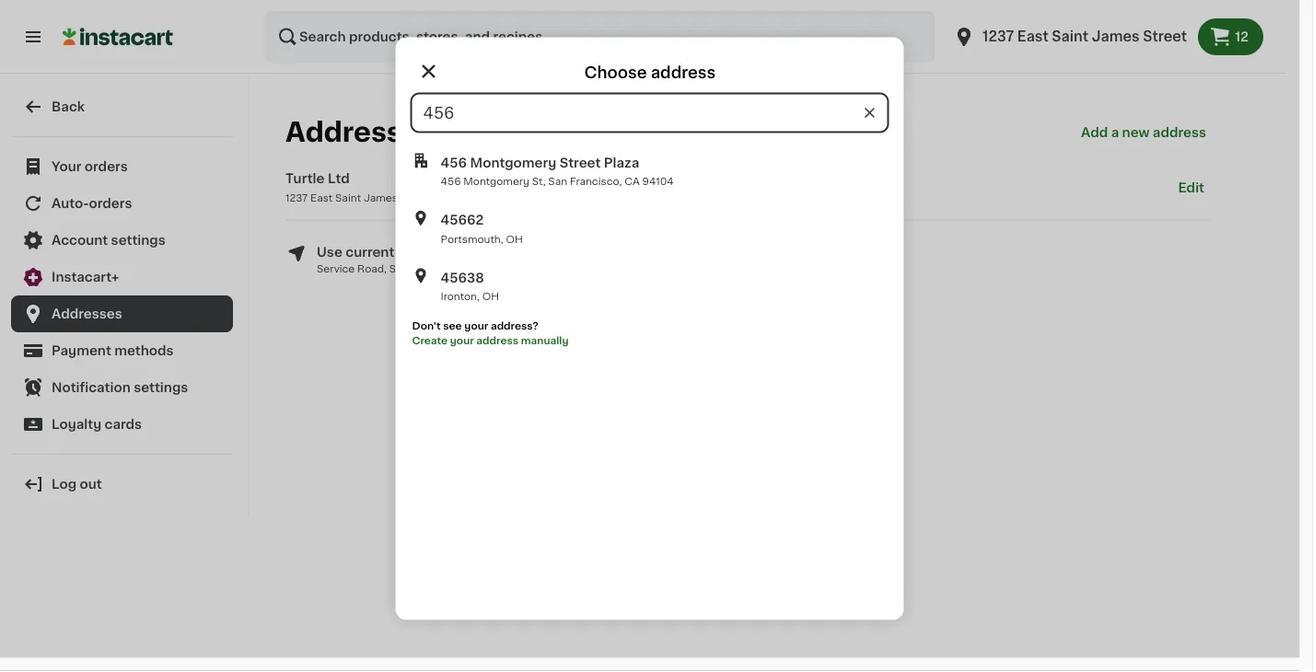Task type: describe. For each thing, give the bounding box(es) containing it.
edit
[[1178, 181, 1205, 194]]

saint
[[335, 192, 361, 203]]

1237
[[286, 192, 308, 203]]

out
[[80, 478, 102, 491]]

create your address manually button
[[412, 333, 569, 348]]

plaza
[[604, 156, 639, 169]]

instacart+
[[52, 271, 119, 284]]

  text field inside choose address dialog
[[412, 94, 887, 131]]

1 456 from the top
[[441, 156, 467, 169]]

portsmouth,
[[441, 234, 503, 244]]

auto-
[[52, 197, 89, 210]]

orders for auto-orders
[[89, 197, 132, 210]]

123,
[[437, 192, 457, 203]]

back link
[[11, 88, 233, 125]]

service
[[317, 263, 355, 274]]

payment methods link
[[11, 332, 233, 369]]

95116
[[529, 192, 557, 203]]

use current location service road, san jose, ca 95141
[[317, 245, 487, 274]]

turtle ltd 1237 east saint james street, 123, san jose, ca 95116
[[286, 172, 557, 203]]

account settings
[[52, 234, 166, 247]]

new
[[1122, 126, 1150, 139]]

create
[[412, 336, 448, 346]]

your orders
[[52, 160, 128, 173]]

manually
[[521, 336, 569, 346]]

street
[[560, 156, 601, 169]]

use
[[317, 245, 342, 258]]

45662 portsmouth, oh
[[441, 214, 523, 244]]

ca inside 456 montgomery street plaza 456 montgomery st, san francisco, ca 94104
[[625, 176, 640, 187]]

address inside don't see your address? create your address manually
[[477, 336, 519, 346]]

auto-orders link
[[11, 185, 233, 222]]

0 horizontal spatial addresses
[[52, 308, 122, 321]]

back
[[52, 100, 85, 113]]

notification
[[52, 381, 131, 394]]

road,
[[357, 263, 387, 274]]

methods
[[114, 344, 174, 357]]

oh for 45662
[[506, 234, 523, 244]]

jose, inside use current location service road, san jose, ca 95141
[[411, 263, 439, 274]]

account
[[52, 234, 108, 247]]

ltd
[[328, 172, 350, 185]]

1 vertical spatial your
[[450, 336, 474, 346]]

choose
[[584, 64, 647, 80]]

street,
[[400, 192, 434, 203]]

45638 ironton, oh
[[441, 271, 499, 302]]



Task type: vqa. For each thing, say whether or not it's contained in the screenshot.
local corresponding to Ethnic Household Alcohol EBT Local
no



Task type: locate. For each thing, give the bounding box(es) containing it.
1 vertical spatial jose,
[[411, 263, 439, 274]]

addresses up ltd
[[286, 119, 435, 146]]

loyalty cards
[[52, 418, 142, 431]]

1 vertical spatial settings
[[134, 381, 188, 394]]

oh for 45638
[[482, 292, 499, 302]]

0 horizontal spatial ca
[[441, 263, 456, 274]]

address down "address?"
[[477, 336, 519, 346]]

0 vertical spatial oh
[[506, 234, 523, 244]]

2 horizontal spatial ca
[[625, 176, 640, 187]]

your
[[465, 321, 488, 331], [450, 336, 474, 346]]

san inside turtle ltd 1237 east saint james street, 123, san jose, ca 95116
[[459, 192, 478, 203]]

loyalty cards link
[[11, 406, 233, 443]]

settings down methods
[[134, 381, 188, 394]]

95141
[[459, 263, 487, 274]]

2 horizontal spatial san
[[548, 176, 567, 187]]

addresses inside menu bar
[[286, 119, 435, 146]]

0 vertical spatial san
[[548, 176, 567, 187]]

1 horizontal spatial ca
[[511, 192, 526, 203]]

addresses link
[[11, 296, 233, 332]]

456
[[441, 156, 467, 169], [441, 176, 461, 187]]

choose address
[[584, 64, 716, 80]]

montgomery left st,
[[464, 176, 530, 187]]

auto-orders
[[52, 197, 132, 210]]

1 vertical spatial oh
[[482, 292, 499, 302]]

notification settings link
[[11, 369, 233, 406]]

edit button
[[1171, 169, 1212, 205]]

456 montgomery street plaza 456 montgomery st, san francisco, ca 94104
[[441, 156, 674, 187]]

1 horizontal spatial san
[[459, 192, 478, 203]]

add a new address
[[1081, 126, 1207, 139]]

log out link
[[11, 466, 233, 503]]

add
[[1081, 126, 1108, 139]]

settings down auto-orders 'link'
[[111, 234, 166, 247]]

log
[[52, 478, 77, 491]]

orders up account settings
[[89, 197, 132, 210]]

ca inside turtle ltd 1237 east saint james street, 123, san jose, ca 95116
[[511, 192, 526, 203]]

notification settings
[[52, 381, 188, 394]]

0 vertical spatial ca
[[625, 176, 640, 187]]

choose address dialog
[[396, 37, 904, 620]]

0 horizontal spatial address
[[477, 336, 519, 346]]

settings inside "link"
[[134, 381, 188, 394]]

oh right portsmouth,
[[506, 234, 523, 244]]

ca inside use current location service road, san jose, ca 95141
[[441, 263, 456, 274]]

0 vertical spatial jose,
[[481, 192, 508, 203]]

oh right ironton,
[[482, 292, 499, 302]]

0 vertical spatial addresses
[[286, 119, 435, 146]]

0 horizontal spatial jose,
[[411, 263, 439, 274]]

loyalty
[[52, 418, 101, 431]]

francisco,
[[570, 176, 622, 187]]

1 vertical spatial orders
[[89, 197, 132, 210]]

orders up auto-orders
[[85, 160, 128, 173]]

montgomery up st,
[[470, 156, 557, 169]]

ca
[[625, 176, 640, 187], [511, 192, 526, 203], [441, 263, 456, 274]]

0 vertical spatial orders
[[85, 160, 128, 173]]

45638
[[441, 271, 484, 284]]

2 456 from the top
[[441, 176, 461, 187]]

address
[[651, 64, 716, 80], [1153, 126, 1207, 139], [477, 336, 519, 346]]

your down the see
[[450, 336, 474, 346]]

oh inside 45638 ironton, oh
[[482, 292, 499, 302]]

jose, down location
[[411, 263, 439, 274]]

2 vertical spatial address
[[477, 336, 519, 346]]

2 vertical spatial ca
[[441, 263, 456, 274]]

0 vertical spatial 456
[[441, 156, 467, 169]]

addresses
[[286, 119, 435, 146], [52, 308, 122, 321]]

1 vertical spatial address
[[1153, 126, 1207, 139]]

2 horizontal spatial address
[[1153, 126, 1207, 139]]

1 vertical spatial 456
[[441, 176, 461, 187]]

clear address image
[[862, 105, 878, 121]]

1 vertical spatial addresses
[[52, 308, 122, 321]]

turtle
[[286, 172, 325, 185]]

address right choose
[[651, 64, 716, 80]]

orders inside 'link'
[[89, 197, 132, 210]]

address right new
[[1153, 126, 1207, 139]]

don't see your address? create your address manually
[[412, 321, 569, 346]]

payment methods
[[52, 344, 174, 357]]

montgomery
[[470, 156, 557, 169], [464, 176, 530, 187]]

your
[[52, 160, 81, 173]]

current
[[346, 245, 394, 258]]

0 vertical spatial settings
[[111, 234, 166, 247]]

ironton,
[[441, 292, 480, 302]]

0 vertical spatial address
[[651, 64, 716, 80]]

ca down the plaza
[[625, 176, 640, 187]]

san right road,
[[389, 263, 408, 274]]

see
[[443, 321, 462, 331]]

settings
[[111, 234, 166, 247], [134, 381, 188, 394]]

0 horizontal spatial oh
[[482, 292, 499, 302]]

address?
[[491, 321, 539, 331]]

james
[[364, 192, 398, 203]]

your up create your address manually button
[[465, 321, 488, 331]]

location
[[398, 245, 452, 258]]

addresses menu bar
[[286, 96, 1212, 169]]

instacart logo image
[[63, 26, 173, 48]]

orders for your orders
[[85, 160, 128, 173]]

settings for account settings
[[111, 234, 166, 247]]

address inside popup button
[[1153, 126, 1207, 139]]

12 button
[[1198, 18, 1264, 55]]

1 horizontal spatial addresses
[[286, 119, 435, 146]]

instacart+ link
[[11, 259, 233, 296]]

san inside 456 montgomery street plaza 456 montgomery st, san francisco, ca 94104
[[548, 176, 567, 187]]

0 vertical spatial your
[[465, 321, 488, 331]]

jose, inside turtle ltd 1237 east saint james street, 123, san jose, ca 95116
[[481, 192, 508, 203]]

oh
[[506, 234, 523, 244], [482, 292, 499, 302]]

your orders link
[[11, 148, 233, 185]]

1 horizontal spatial address
[[651, 64, 716, 80]]

1 vertical spatial ca
[[511, 192, 526, 203]]

addresses down instacart+ in the left of the page
[[52, 308, 122, 321]]

jose,
[[481, 192, 508, 203], [411, 263, 439, 274]]

0 vertical spatial montgomery
[[470, 156, 557, 169]]

ca left 95141
[[441, 263, 456, 274]]

1 vertical spatial montgomery
[[464, 176, 530, 187]]

san right 123,
[[459, 192, 478, 203]]

1 horizontal spatial oh
[[506, 234, 523, 244]]

orders
[[85, 160, 128, 173], [89, 197, 132, 210]]

cards
[[105, 418, 142, 431]]

payment
[[52, 344, 111, 357]]

ca left 95116
[[511, 192, 526, 203]]

log out
[[52, 478, 102, 491]]

san inside use current location service road, san jose, ca 95141
[[389, 263, 408, 274]]

2 vertical spatial san
[[389, 263, 408, 274]]

san right st,
[[548, 176, 567, 187]]

a
[[1111, 126, 1119, 139]]

settings for notification settings
[[134, 381, 188, 394]]

  text field
[[412, 94, 887, 131]]

san
[[548, 176, 567, 187], [459, 192, 478, 203], [389, 263, 408, 274]]

oh inside 45662 portsmouth, oh
[[506, 234, 523, 244]]

east
[[310, 192, 333, 203]]

94104
[[642, 176, 674, 187]]

12
[[1235, 30, 1249, 43]]

45662
[[441, 214, 484, 227]]

1 vertical spatial san
[[459, 192, 478, 203]]

don't
[[412, 321, 441, 331]]

jose, up 45662 portsmouth, oh
[[481, 192, 508, 203]]

1 horizontal spatial jose,
[[481, 192, 508, 203]]

account settings link
[[11, 222, 233, 259]]

0 horizontal spatial san
[[389, 263, 408, 274]]

st,
[[532, 176, 546, 187]]

add a new address button
[[1076, 96, 1212, 169]]



